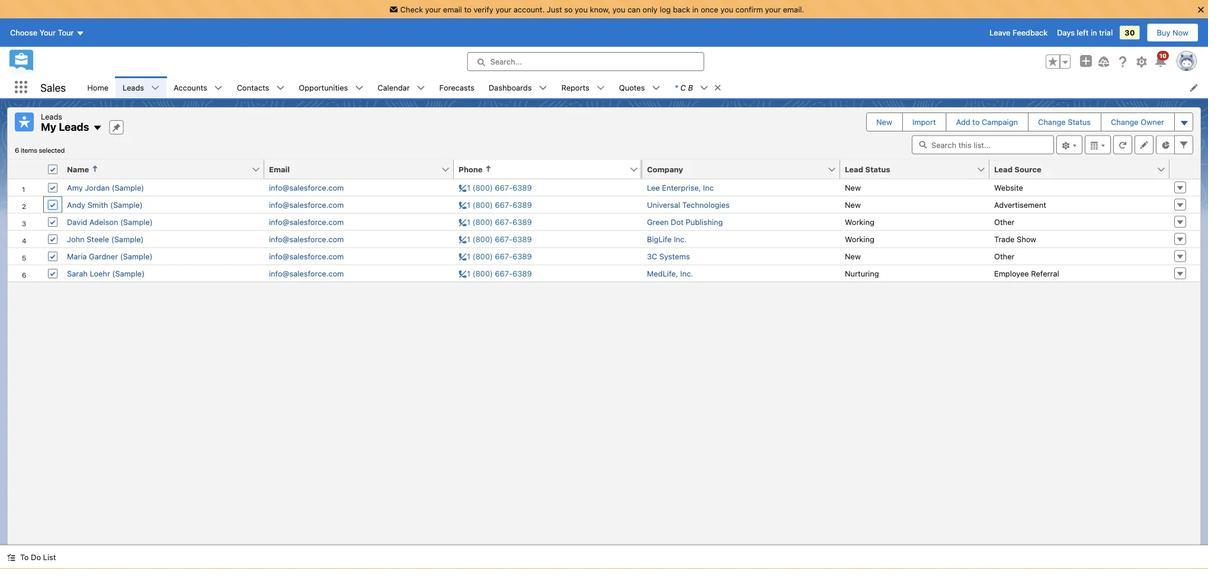 Task type: vqa. For each thing, say whether or not it's contained in the screenshot.
account.
yes



Task type: locate. For each thing, give the bounding box(es) containing it.
0 vertical spatial other
[[994, 217, 1015, 226]]

2 horizontal spatial you
[[720, 5, 733, 14]]

0 vertical spatial working
[[845, 217, 874, 226]]

2 info@salesforce.com from the top
[[269, 200, 344, 209]]

1 horizontal spatial in
[[1091, 28, 1097, 37]]

systems
[[659, 252, 690, 261]]

1 vertical spatial working
[[845, 235, 874, 244]]

change for change owner
[[1111, 118, 1139, 126]]

status inside button
[[1068, 118, 1091, 126]]

cell inside my leads grid
[[43, 160, 62, 179]]

choose your tour
[[10, 28, 74, 37]]

do
[[31, 553, 41, 562]]

cell
[[43, 160, 62, 179]]

your right verify
[[496, 5, 511, 14]]

text default image right reports
[[596, 84, 605, 92]]

your left email.
[[765, 5, 781, 14]]

1 vertical spatial inc.
[[680, 269, 693, 278]]

1 change from the left
[[1038, 118, 1066, 126]]

click to dial disabled image for lee
[[459, 183, 532, 192]]

quotes
[[619, 83, 645, 92]]

just
[[547, 5, 562, 14]]

click to dial disabled image for biglife
[[459, 235, 532, 244]]

your
[[425, 5, 441, 14], [496, 5, 511, 14], [765, 5, 781, 14]]

items
[[21, 146, 37, 154]]

1 other from the top
[[994, 217, 1015, 226]]

1 your from the left
[[425, 5, 441, 14]]

calendar link
[[370, 76, 417, 98]]

david
[[67, 217, 87, 226]]

john steele (sample)
[[67, 235, 144, 244]]

2 lead from the left
[[994, 165, 1013, 174]]

6 info@salesforce.com link from the top
[[269, 269, 344, 278]]

4 info@salesforce.com from the top
[[269, 235, 344, 244]]

sarah loehr (sample) link
[[67, 269, 145, 278]]

4 info@salesforce.com link from the top
[[269, 235, 344, 244]]

add to campaign button
[[947, 113, 1027, 131]]

change left owner
[[1111, 118, 1139, 126]]

30
[[1125, 28, 1135, 37]]

1 you from the left
[[575, 5, 588, 14]]

status for change status
[[1068, 118, 1091, 126]]

(sample) up david adelson (sample) link
[[110, 200, 143, 209]]

0 horizontal spatial your
[[425, 5, 441, 14]]

text default image for opportunities
[[355, 84, 363, 92]]

5 click to dial disabled image from the top
[[459, 252, 532, 261]]

0 horizontal spatial status
[[865, 165, 890, 174]]

lead inside button
[[994, 165, 1013, 174]]

(sample) for maria gardner (sample)
[[120, 252, 153, 261]]

add
[[956, 118, 970, 126]]

status inside button
[[865, 165, 890, 174]]

gardner
[[89, 252, 118, 261]]

click to dial disabled image for green
[[459, 217, 532, 226]]

text default image inside calendar list item
[[417, 84, 425, 92]]

website
[[994, 183, 1023, 192]]

lead inside button
[[845, 165, 863, 174]]

text default image inside reports list item
[[596, 84, 605, 92]]

3 info@salesforce.com link from the top
[[269, 217, 344, 226]]

name element
[[62, 160, 271, 179]]

to do list
[[20, 553, 56, 562]]

maria gardner (sample) link
[[67, 252, 153, 261]]

1 info@salesforce.com link from the top
[[269, 183, 344, 192]]

text default image inside contacts list item
[[276, 84, 285, 92]]

universal
[[647, 200, 680, 209]]

text default image inside to do list "button"
[[7, 554, 15, 562]]

dashboards list item
[[482, 76, 554, 98]]

text default image inside opportunities list item
[[355, 84, 363, 92]]

text default image for leads
[[151, 84, 159, 92]]

0 horizontal spatial in
[[692, 5, 699, 14]]

info@salesforce.com for sarah loehr (sample)
[[269, 269, 344, 278]]

(sample) for andy smith (sample)
[[110, 200, 143, 209]]

6 items selected
[[15, 146, 65, 154]]

accounts
[[174, 83, 207, 92]]

referral
[[1031, 269, 1059, 278]]

in right left
[[1091, 28, 1097, 37]]

maria
[[67, 252, 87, 261]]

1 horizontal spatial status
[[1068, 118, 1091, 126]]

text default image inside leads list item
[[151, 84, 159, 92]]

company button
[[642, 160, 827, 179]]

(sample) down 'maria gardner (sample)' on the left top of page
[[112, 269, 145, 278]]

(sample) down david adelson (sample) link
[[111, 235, 144, 244]]

(sample) for david adelson (sample)
[[120, 217, 153, 226]]

1 horizontal spatial you
[[612, 5, 625, 14]]

0 vertical spatial inc.
[[674, 235, 687, 244]]

1 horizontal spatial your
[[496, 5, 511, 14]]

phone element
[[454, 160, 649, 179]]

2 your from the left
[[496, 5, 511, 14]]

(sample) for sarah loehr (sample)
[[112, 269, 145, 278]]

you right the so
[[575, 5, 588, 14]]

1 working from the top
[[845, 217, 874, 226]]

(sample) right adelson
[[120, 217, 153, 226]]

list
[[80, 76, 1208, 98]]

click to dial disabled image
[[459, 183, 532, 192], [459, 200, 532, 209], [459, 217, 532, 226], [459, 235, 532, 244], [459, 252, 532, 261], [459, 269, 532, 278]]

text default image left reports
[[539, 84, 547, 92]]

david adelson (sample)
[[67, 217, 153, 226]]

(sample) right gardner
[[120, 252, 153, 261]]

text default image left "calendar" link
[[355, 84, 363, 92]]

item number image
[[8, 160, 43, 179]]

leads right my
[[59, 121, 89, 133]]

accounts link
[[167, 76, 214, 98]]

leads right home link
[[123, 83, 144, 92]]

sarah loehr (sample)
[[67, 269, 145, 278]]

my
[[41, 121, 56, 133]]

add to campaign
[[956, 118, 1018, 126]]

text default image right b
[[700, 84, 708, 92]]

None search field
[[912, 135, 1054, 154]]

0 vertical spatial status
[[1068, 118, 1091, 126]]

2 other from the top
[[994, 252, 1015, 261]]

Search My Leads list view. search field
[[912, 135, 1054, 154]]

2 working from the top
[[845, 235, 874, 244]]

text default image right "accounts"
[[214, 84, 223, 92]]

0 horizontal spatial you
[[575, 5, 588, 14]]

selected
[[39, 146, 65, 154]]

andy smith (sample)
[[67, 200, 143, 209]]

leads link
[[116, 76, 151, 98]]

my leads grid
[[8, 160, 1200, 282]]

10
[[1159, 52, 1167, 59]]

employee
[[994, 269, 1029, 278]]

source
[[1015, 165, 1041, 174]]

text default image inside "dashboards" list item
[[539, 84, 547, 92]]

inc. down "systems"
[[680, 269, 693, 278]]

enterprise,
[[662, 183, 701, 192]]

you
[[575, 5, 588, 14], [612, 5, 625, 14], [720, 5, 733, 14]]

text default image
[[714, 84, 722, 92], [276, 84, 285, 92], [355, 84, 363, 92], [417, 84, 425, 92], [652, 84, 660, 92], [93, 123, 102, 133]]

info@salesforce.com link for david adelson (sample)
[[269, 217, 344, 226]]

click to dial disabled image for 3c
[[459, 252, 532, 261]]

4 click to dial disabled image from the top
[[459, 235, 532, 244]]

show
[[1017, 235, 1036, 244]]

text default image left the *
[[652, 84, 660, 92]]

2 change from the left
[[1111, 118, 1139, 126]]

other up trade
[[994, 217, 1015, 226]]

to right email
[[464, 5, 471, 14]]

lee enterprise, inc
[[647, 183, 714, 192]]

accounts list item
[[167, 76, 230, 98]]

10 button
[[1154, 51, 1169, 69]]

amy
[[67, 183, 83, 192]]

1 horizontal spatial lead
[[994, 165, 1013, 174]]

0 horizontal spatial to
[[464, 5, 471, 14]]

change status
[[1038, 118, 1091, 126]]

company element
[[642, 160, 847, 179]]

inc. for medlife, inc.
[[680, 269, 693, 278]]

(sample) up andy smith (sample) link
[[112, 183, 144, 192]]

email element
[[264, 160, 461, 179]]

change for change status
[[1038, 118, 1066, 126]]

1 info@salesforce.com from the top
[[269, 183, 344, 192]]

medlife, inc.
[[647, 269, 693, 278]]

choose your tour button
[[9, 23, 85, 42]]

info@salesforce.com
[[269, 183, 344, 192], [269, 200, 344, 209], [269, 217, 344, 226], [269, 235, 344, 244], [269, 252, 344, 261], [269, 269, 344, 278]]

new for other
[[845, 252, 861, 261]]

1 lead from the left
[[845, 165, 863, 174]]

0 horizontal spatial lead
[[845, 165, 863, 174]]

1 click to dial disabled image from the top
[[459, 183, 532, 192]]

text default image
[[151, 84, 159, 92], [214, 84, 223, 92], [539, 84, 547, 92], [596, 84, 605, 92], [700, 84, 708, 92], [7, 554, 15, 562]]

working
[[845, 217, 874, 226], [845, 235, 874, 244]]

2 horizontal spatial your
[[765, 5, 781, 14]]

your left email
[[425, 5, 441, 14]]

other down trade
[[994, 252, 1015, 261]]

search... button
[[467, 52, 704, 71]]

5 info@salesforce.com link from the top
[[269, 252, 344, 261]]

verify
[[474, 5, 493, 14]]

status for lead status
[[865, 165, 890, 174]]

status up lead source button on the right of the page
[[1068, 118, 1091, 126]]

info@salesforce.com link
[[269, 183, 344, 192], [269, 200, 344, 209], [269, 217, 344, 226], [269, 235, 344, 244], [269, 252, 344, 261], [269, 269, 344, 278]]

lead
[[845, 165, 863, 174], [994, 165, 1013, 174]]

6 click to dial disabled image from the top
[[459, 269, 532, 278]]

list item
[[667, 76, 727, 98]]

text default image inside quotes list item
[[652, 84, 660, 92]]

text default image right my leads
[[93, 123, 102, 133]]

opportunities link
[[292, 76, 355, 98]]

reports list item
[[554, 76, 612, 98]]

quotes list item
[[612, 76, 667, 98]]

text default image left 'to'
[[7, 554, 15, 562]]

inc
[[703, 183, 714, 192]]

lead for lead source
[[994, 165, 1013, 174]]

change inside 'change status' button
[[1038, 118, 1066, 126]]

3 info@salesforce.com from the top
[[269, 217, 344, 226]]

once
[[701, 5, 718, 14]]

info@salesforce.com for david adelson (sample)
[[269, 217, 344, 226]]

opportunities list item
[[292, 76, 370, 98]]

text default image right b
[[714, 84, 722, 92]]

now
[[1173, 28, 1189, 37]]

reports link
[[554, 76, 596, 98]]

log
[[660, 5, 671, 14]]

2 click to dial disabled image from the top
[[459, 200, 532, 209]]

6 info@salesforce.com from the top
[[269, 269, 344, 278]]

text default image left "accounts"
[[151, 84, 159, 92]]

phone
[[459, 165, 483, 174]]

nurturing
[[845, 269, 879, 278]]

inc. down dot
[[674, 235, 687, 244]]

1 vertical spatial status
[[865, 165, 890, 174]]

leads down sales
[[41, 112, 62, 121]]

action element
[[1170, 160, 1200, 179]]

you left can
[[612, 5, 625, 14]]

(sample)
[[112, 183, 144, 192], [110, 200, 143, 209], [120, 217, 153, 226], [111, 235, 144, 244], [120, 252, 153, 261], [112, 269, 145, 278]]

inc.
[[674, 235, 687, 244], [680, 269, 693, 278]]

import button
[[903, 113, 945, 131]]

1 horizontal spatial to
[[972, 118, 980, 126]]

text default image right calendar at the left top of page
[[417, 84, 425, 92]]

change inside change owner button
[[1111, 118, 1139, 126]]

text default image inside accounts list item
[[214, 84, 223, 92]]

3 click to dial disabled image from the top
[[459, 217, 532, 226]]

back
[[673, 5, 690, 14]]

phone button
[[454, 160, 629, 179]]

group
[[1046, 55, 1071, 69]]

inc. for biglife inc.
[[674, 235, 687, 244]]

change up lead source button on the right of the page
[[1038, 118, 1066, 126]]

5 info@salesforce.com from the top
[[269, 252, 344, 261]]

new for website
[[845, 183, 861, 192]]

text default image right the 'contacts'
[[276, 84, 285, 92]]

1 vertical spatial to
[[972, 118, 980, 126]]

you right "once"
[[720, 5, 733, 14]]

my leads
[[41, 121, 89, 133]]

dashboards
[[489, 83, 532, 92]]

1 vertical spatial other
[[994, 252, 1015, 261]]

status down new button at right
[[865, 165, 890, 174]]

text default image for reports
[[596, 84, 605, 92]]

0 horizontal spatial change
[[1038, 118, 1066, 126]]

2 info@salesforce.com link from the top
[[269, 200, 344, 209]]

to right add
[[972, 118, 980, 126]]

in right 'back'
[[692, 5, 699, 14]]

1 horizontal spatial change
[[1111, 118, 1139, 126]]



Task type: describe. For each thing, give the bounding box(es) containing it.
can
[[628, 5, 640, 14]]

name
[[67, 165, 89, 174]]

dot
[[671, 217, 684, 226]]

company
[[647, 165, 683, 174]]

text default image for accounts
[[214, 84, 223, 92]]

tour
[[58, 28, 74, 37]]

(sample) for john steele (sample)
[[111, 235, 144, 244]]

working for other
[[845, 217, 874, 226]]

owner
[[1141, 118, 1164, 126]]

only
[[643, 5, 658, 14]]

sales
[[40, 81, 66, 94]]

contacts
[[237, 83, 269, 92]]

contacts list item
[[230, 76, 292, 98]]

sarah
[[67, 269, 88, 278]]

3 your from the left
[[765, 5, 781, 14]]

leave
[[990, 28, 1010, 37]]

2 you from the left
[[612, 5, 625, 14]]

andy
[[67, 200, 85, 209]]

(sample) for amy jordan (sample)
[[112, 183, 144, 192]]

lead status element
[[840, 160, 997, 179]]

check
[[400, 5, 423, 14]]

info@salesforce.com for andy smith (sample)
[[269, 200, 344, 209]]

text default image for contacts
[[276, 84, 285, 92]]

email
[[269, 165, 290, 174]]

info@salesforce.com for john steele (sample)
[[269, 235, 344, 244]]

steele
[[87, 235, 109, 244]]

check your email to verify your account. just so you know, you can only log back in once you confirm your email.
[[400, 5, 804, 14]]

biglife inc. link
[[647, 235, 687, 244]]

list containing home
[[80, 76, 1208, 98]]

my leads status
[[15, 146, 65, 154]]

new inside button
[[876, 118, 892, 126]]

click to dial disabled image for medlife,
[[459, 269, 532, 278]]

new button
[[867, 113, 902, 131]]

technologies
[[682, 200, 730, 209]]

to
[[20, 553, 29, 562]]

know,
[[590, 5, 610, 14]]

email.
[[783, 5, 804, 14]]

lead for lead status
[[845, 165, 863, 174]]

info@salesforce.com link for maria gardner (sample)
[[269, 252, 344, 261]]

list item containing *
[[667, 76, 727, 98]]

buy now
[[1157, 28, 1189, 37]]

email
[[443, 5, 462, 14]]

john
[[67, 235, 84, 244]]

change owner button
[[1102, 113, 1174, 131]]

to inside button
[[972, 118, 980, 126]]

reports
[[561, 83, 589, 92]]

name button
[[62, 160, 251, 179]]

c
[[680, 83, 686, 92]]

calendar list item
[[370, 76, 432, 98]]

info@salesforce.com link for sarah loehr (sample)
[[269, 269, 344, 278]]

3 you from the left
[[720, 5, 733, 14]]

6
[[15, 146, 19, 154]]

leads list item
[[116, 76, 167, 98]]

loehr
[[90, 269, 110, 278]]

david adelson (sample) link
[[67, 217, 153, 226]]

0 vertical spatial to
[[464, 5, 471, 14]]

click to dial disabled image for universal
[[459, 200, 532, 209]]

change status button
[[1029, 113, 1100, 131]]

so
[[564, 5, 573, 14]]

search...
[[490, 57, 522, 66]]

info@salesforce.com link for amy jordan (sample)
[[269, 183, 344, 192]]

your
[[39, 28, 56, 37]]

smith
[[87, 200, 108, 209]]

0 vertical spatial in
[[692, 5, 699, 14]]

other for working
[[994, 217, 1015, 226]]

* c b
[[675, 83, 693, 92]]

contacts link
[[230, 76, 276, 98]]

trade show
[[994, 235, 1036, 244]]

lead source element
[[989, 160, 1177, 179]]

medlife, inc. link
[[647, 269, 693, 278]]

biglife
[[647, 235, 672, 244]]

text default image for quotes
[[652, 84, 660, 92]]

universal technologies link
[[647, 200, 730, 209]]

text default image for calendar
[[417, 84, 425, 92]]

action image
[[1170, 160, 1200, 179]]

info@salesforce.com link for andy smith (sample)
[[269, 200, 344, 209]]

green dot publishing
[[647, 217, 723, 226]]

biglife inc.
[[647, 235, 687, 244]]

choose
[[10, 28, 37, 37]]

lee enterprise, inc link
[[647, 183, 714, 192]]

info@salesforce.com for amy jordan (sample)
[[269, 183, 344, 192]]

leads inside "link"
[[123, 83, 144, 92]]

leave feedback link
[[990, 28, 1048, 37]]

info@salesforce.com for maria gardner (sample)
[[269, 252, 344, 261]]

opportunities
[[299, 83, 348, 92]]

left
[[1077, 28, 1089, 37]]

3c systems
[[647, 252, 690, 261]]

adelson
[[89, 217, 118, 226]]

working for trade show
[[845, 235, 874, 244]]

1 vertical spatial in
[[1091, 28, 1097, 37]]

item number element
[[8, 160, 43, 179]]

b
[[688, 83, 693, 92]]

jordan
[[85, 183, 110, 192]]

new for advertisement
[[845, 200, 861, 209]]

my leads|leads|list view element
[[7, 107, 1201, 546]]

buy
[[1157, 28, 1170, 37]]

*
[[675, 83, 678, 92]]

lead source
[[994, 165, 1041, 174]]

days left in trial
[[1057, 28, 1113, 37]]

confirm
[[735, 5, 763, 14]]

leave feedback
[[990, 28, 1048, 37]]

john steele (sample) link
[[67, 235, 144, 244]]

forecasts
[[439, 83, 474, 92]]

publishing
[[686, 217, 723, 226]]

lead status
[[845, 165, 890, 174]]

email button
[[264, 160, 441, 179]]

employee referral
[[994, 269, 1059, 278]]

advertisement
[[994, 200, 1046, 209]]

green dot publishing link
[[647, 217, 723, 226]]

lead source button
[[989, 160, 1157, 179]]

info@salesforce.com link for john steele (sample)
[[269, 235, 344, 244]]

buy now button
[[1147, 23, 1199, 42]]

trade
[[994, 235, 1015, 244]]

3c systems link
[[647, 252, 690, 261]]

text default image inside list item
[[700, 84, 708, 92]]

text default image for dashboards
[[539, 84, 547, 92]]

change owner
[[1111, 118, 1164, 126]]

green
[[647, 217, 669, 226]]

other for new
[[994, 252, 1015, 261]]



